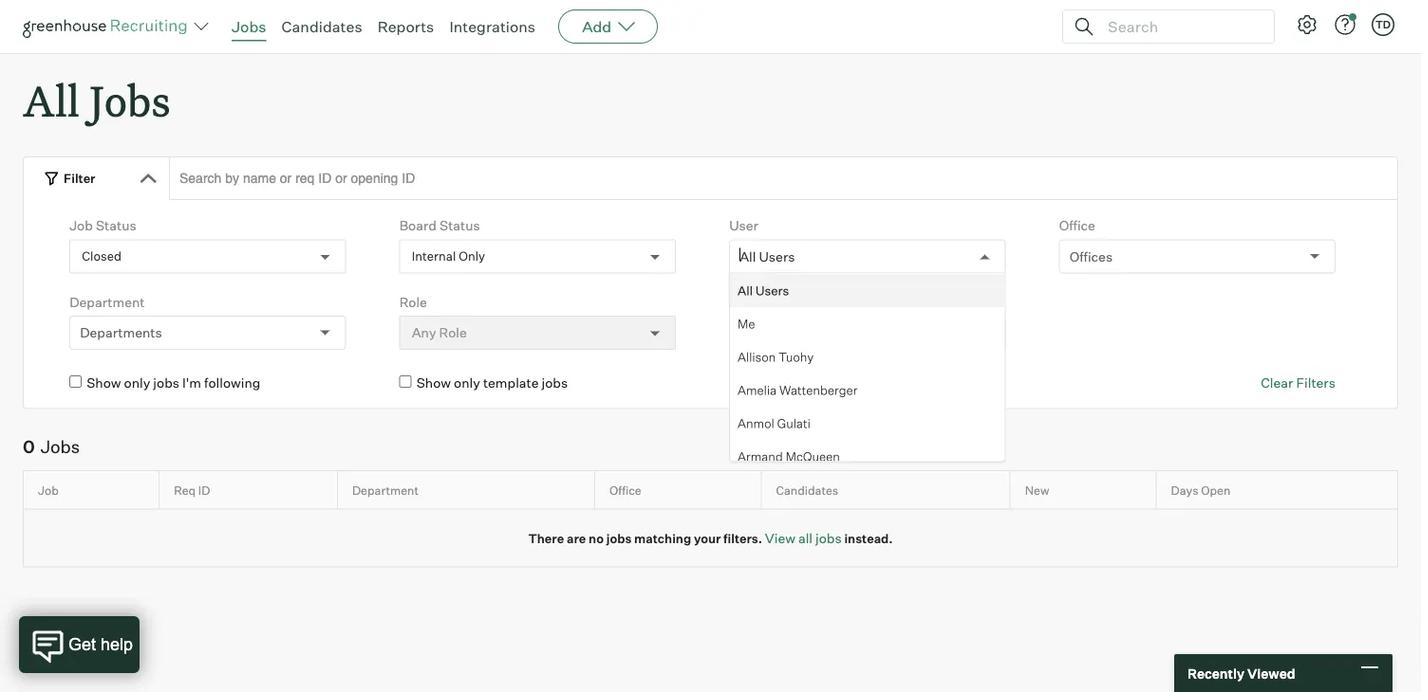 Task type: vqa. For each thing, say whether or not it's contained in the screenshot.
Personal
no



Task type: describe. For each thing, give the bounding box(es) containing it.
Show only template jobs checkbox
[[399, 376, 412, 388]]

1 horizontal spatial department
[[352, 483, 419, 498]]

only
[[459, 249, 485, 264]]

gulati
[[777, 416, 811, 431]]

instead.
[[844, 531, 893, 547]]

wattenberger
[[779, 383, 858, 398]]

show for show only jobs i'm following
[[87, 375, 121, 392]]

req
[[174, 483, 196, 498]]

reports link
[[377, 17, 434, 36]]

tuohy
[[779, 349, 814, 364]]

no
[[589, 531, 604, 547]]

anmol
[[738, 416, 775, 431]]

job for job
[[38, 483, 59, 498]]

clear filters
[[1261, 375, 1336, 392]]

jobs left i'm
[[153, 375, 179, 392]]

td button
[[1372, 13, 1395, 36]]

matching
[[634, 531, 691, 547]]

Show only jobs I'm following checkbox
[[69, 376, 82, 388]]

all jobs
[[23, 72, 170, 128]]

all users option
[[740, 248, 795, 265]]

filter
[[64, 171, 95, 186]]

jobs right all
[[815, 530, 842, 547]]

custom
[[729, 294, 778, 311]]

new
[[1025, 483, 1049, 498]]

integrations
[[449, 17, 536, 36]]

td button
[[1368, 9, 1398, 40]]

following
[[204, 375, 260, 392]]

jobs for 0 jobs
[[41, 437, 80, 458]]

configure image
[[1296, 13, 1319, 36]]

mcqueen
[[786, 449, 840, 464]]

viewed
[[1247, 666, 1295, 682]]

are
[[567, 531, 586, 547]]

internal only
[[412, 249, 485, 264]]

0 vertical spatial users
[[759, 248, 795, 265]]

add button
[[558, 9, 658, 44]]

recently
[[1188, 666, 1245, 682]]

template
[[483, 375, 539, 392]]

0 horizontal spatial candidates
[[281, 17, 362, 36]]

amelia wattenberger
[[738, 383, 858, 398]]

role
[[399, 294, 427, 311]]

jobs right template on the left bottom
[[542, 375, 568, 392]]

armand
[[738, 449, 783, 464]]

internal
[[412, 249, 456, 264]]

field
[[781, 294, 811, 311]]

jobs link
[[232, 17, 266, 36]]

1 vertical spatial office
[[609, 483, 641, 498]]

your
[[694, 531, 721, 547]]

add
[[582, 17, 612, 36]]

status for job status
[[96, 218, 136, 234]]

departments
[[80, 325, 162, 341]]

all
[[798, 530, 813, 547]]

0 jobs
[[23, 437, 80, 458]]

allison
[[738, 349, 776, 364]]

0
[[23, 437, 35, 458]]

0 vertical spatial office
[[1059, 218, 1095, 234]]

status for board status
[[440, 218, 480, 234]]



Task type: locate. For each thing, give the bounding box(es) containing it.
1 horizontal spatial show
[[416, 375, 451, 392]]

0 vertical spatial department
[[69, 294, 145, 311]]

status up closed
[[96, 218, 136, 234]]

office
[[1059, 218, 1095, 234], [609, 483, 641, 498]]

0 horizontal spatial status
[[96, 218, 136, 234]]

Search by name or req ID or opening ID text field
[[169, 157, 1398, 200]]

1 vertical spatial users
[[756, 283, 789, 298]]

status up internal only
[[440, 218, 480, 234]]

jobs left candidates "link"
[[232, 17, 266, 36]]

clear
[[1261, 375, 1293, 392]]

candidates down the mcqueen
[[776, 483, 838, 498]]

closed
[[82, 249, 121, 264]]

days
[[1171, 483, 1199, 498]]

all users
[[740, 248, 795, 265], [738, 283, 789, 298]]

0 vertical spatial candidates
[[281, 17, 362, 36]]

jobs
[[232, 17, 266, 36], [89, 72, 170, 128], [41, 437, 80, 458]]

view all jobs link
[[765, 530, 842, 547]]

office up offices
[[1059, 218, 1095, 234]]

open
[[1201, 483, 1231, 498]]

all users down all users option on the top
[[738, 283, 789, 298]]

show right show only jobs i'm following option
[[87, 375, 121, 392]]

me
[[738, 316, 755, 331]]

row group containing all users
[[730, 274, 1005, 693]]

2 vertical spatial all
[[738, 283, 753, 298]]

reports
[[377, 17, 434, 36]]

job down 0 jobs
[[38, 483, 59, 498]]

filters
[[1296, 375, 1336, 392]]

1 horizontal spatial job
[[69, 218, 93, 234]]

armand mcqueen
[[738, 449, 840, 464]]

0 horizontal spatial jobs
[[41, 437, 80, 458]]

1 horizontal spatial office
[[1059, 218, 1095, 234]]

0 vertical spatial job
[[69, 218, 93, 234]]

Search text field
[[1103, 13, 1257, 40]]

board
[[399, 218, 437, 234]]

there
[[528, 531, 564, 547]]

jobs right no
[[606, 531, 632, 547]]

all
[[23, 72, 80, 128], [740, 248, 756, 265], [738, 283, 753, 298]]

jobs right 0
[[41, 437, 80, 458]]

there are no jobs matching your filters. view all jobs instead.
[[528, 530, 893, 547]]

status
[[96, 218, 136, 234], [440, 218, 480, 234]]

users down all users option on the top
[[756, 283, 789, 298]]

allison tuohy
[[738, 349, 814, 364]]

1 vertical spatial department
[[352, 483, 419, 498]]

0 vertical spatial all
[[23, 72, 80, 128]]

offices
[[1070, 248, 1113, 265]]

2 horizontal spatial jobs
[[232, 17, 266, 36]]

board status
[[399, 218, 480, 234]]

1 only from the left
[[124, 375, 150, 392]]

amelia
[[738, 383, 777, 398]]

id
[[198, 483, 210, 498]]

1 vertical spatial all
[[740, 248, 756, 265]]

greenhouse recruiting image
[[23, 15, 194, 38]]

only left template on the left bottom
[[454, 375, 480, 392]]

jobs for all jobs
[[89, 72, 170, 128]]

1 horizontal spatial candidates
[[776, 483, 838, 498]]

days open
[[1171, 483, 1231, 498]]

1 horizontal spatial status
[[440, 218, 480, 234]]

user
[[729, 218, 758, 234]]

department
[[69, 294, 145, 311], [352, 483, 419, 498]]

2 status from the left
[[440, 218, 480, 234]]

all users down user
[[740, 248, 795, 265]]

None field
[[740, 241, 744, 273]]

show
[[87, 375, 121, 392], [416, 375, 451, 392]]

0 horizontal spatial only
[[124, 375, 150, 392]]

only
[[124, 375, 150, 392], [454, 375, 480, 392]]

candidates
[[281, 17, 362, 36], [776, 483, 838, 498]]

1 status from the left
[[96, 218, 136, 234]]

users
[[759, 248, 795, 265], [756, 283, 789, 298]]

candidates right jobs link
[[281, 17, 362, 36]]

1 vertical spatial candidates
[[776, 483, 838, 498]]

i'm
[[182, 375, 201, 392]]

0 vertical spatial all users
[[740, 248, 795, 265]]

1 vertical spatial all users
[[738, 283, 789, 298]]

0 horizontal spatial office
[[609, 483, 641, 498]]

recently viewed
[[1188, 666, 1295, 682]]

2 show from the left
[[416, 375, 451, 392]]

req id
[[174, 483, 210, 498]]

job for job status
[[69, 218, 93, 234]]

0 horizontal spatial job
[[38, 483, 59, 498]]

only for template
[[454, 375, 480, 392]]

custom field
[[729, 294, 811, 311]]

show for show only template jobs
[[416, 375, 451, 392]]

show right show only template jobs option
[[416, 375, 451, 392]]

jobs inside there are no jobs matching your filters. view all jobs instead.
[[606, 531, 632, 547]]

all up me
[[738, 283, 753, 298]]

view
[[765, 530, 795, 547]]

job up closed
[[69, 218, 93, 234]]

all up filter
[[23, 72, 80, 128]]

0 vertical spatial jobs
[[232, 17, 266, 36]]

filters.
[[723, 531, 762, 547]]

only down departments
[[124, 375, 150, 392]]

jobs
[[153, 375, 179, 392], [542, 375, 568, 392], [815, 530, 842, 547], [606, 531, 632, 547]]

anmol gulati
[[738, 416, 811, 431]]

users up custom field
[[759, 248, 795, 265]]

show only template jobs
[[416, 375, 568, 392]]

1 vertical spatial jobs
[[89, 72, 170, 128]]

1 horizontal spatial only
[[454, 375, 480, 392]]

td
[[1375, 18, 1391, 31]]

only for jobs
[[124, 375, 150, 392]]

office up matching at the left of page
[[609, 483, 641, 498]]

job
[[69, 218, 93, 234], [38, 483, 59, 498]]

candidates link
[[281, 17, 362, 36]]

jobs down greenhouse recruiting image
[[89, 72, 170, 128]]

show only jobs i'm following
[[87, 375, 260, 392]]

row group
[[730, 274, 1005, 693]]

1 show from the left
[[87, 375, 121, 392]]

1 horizontal spatial jobs
[[89, 72, 170, 128]]

integrations link
[[449, 17, 536, 36]]

2 vertical spatial jobs
[[41, 437, 80, 458]]

clear filters link
[[1261, 374, 1336, 393]]

2 only from the left
[[454, 375, 480, 392]]

1 vertical spatial job
[[38, 483, 59, 498]]

job status
[[69, 218, 136, 234]]

all down user
[[740, 248, 756, 265]]

0 horizontal spatial show
[[87, 375, 121, 392]]

0 horizontal spatial department
[[69, 294, 145, 311]]



